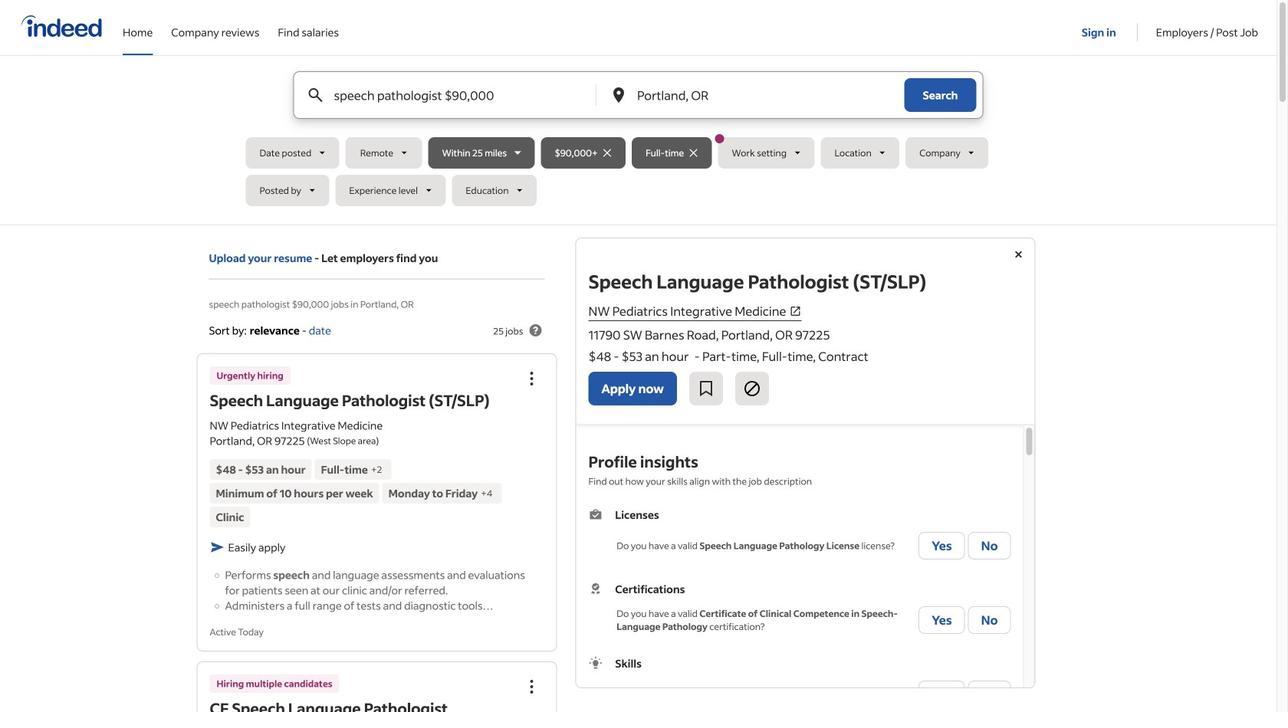 Task type: locate. For each thing, give the bounding box(es) containing it.
None search field
[[246, 71, 1031, 212]]

help icon image
[[526, 321, 545, 340]]

certifications group
[[588, 581, 1011, 637]]

save this job image
[[697, 380, 715, 398]]

Edit location text field
[[634, 72, 874, 118]]

search: Job title, keywords, or company text field
[[331, 72, 570, 118]]

licenses group
[[588, 507, 1011, 563]]

job actions for cf speech language pathologist is collapsed image
[[523, 678, 541, 696]]

skills group
[[588, 656, 1011, 712]]

job actions for speech language pathologist (st/slp) is collapsed image
[[523, 369, 541, 388]]



Task type: describe. For each thing, give the bounding box(es) containing it.
nw pediatrics integrative medicine (opens in a new tab) image
[[789, 305, 802, 317]]

close job details image
[[1009, 245, 1028, 264]]

not interested image
[[743, 380, 761, 398]]



Task type: vqa. For each thing, say whether or not it's contained in the screenshot.
you in the Build your experience and make a difference, all whilst earning market leading rates. Scoot is proud to pay up to $150/day for Long-Term positions. Along with providing you the flexibility to…
no



